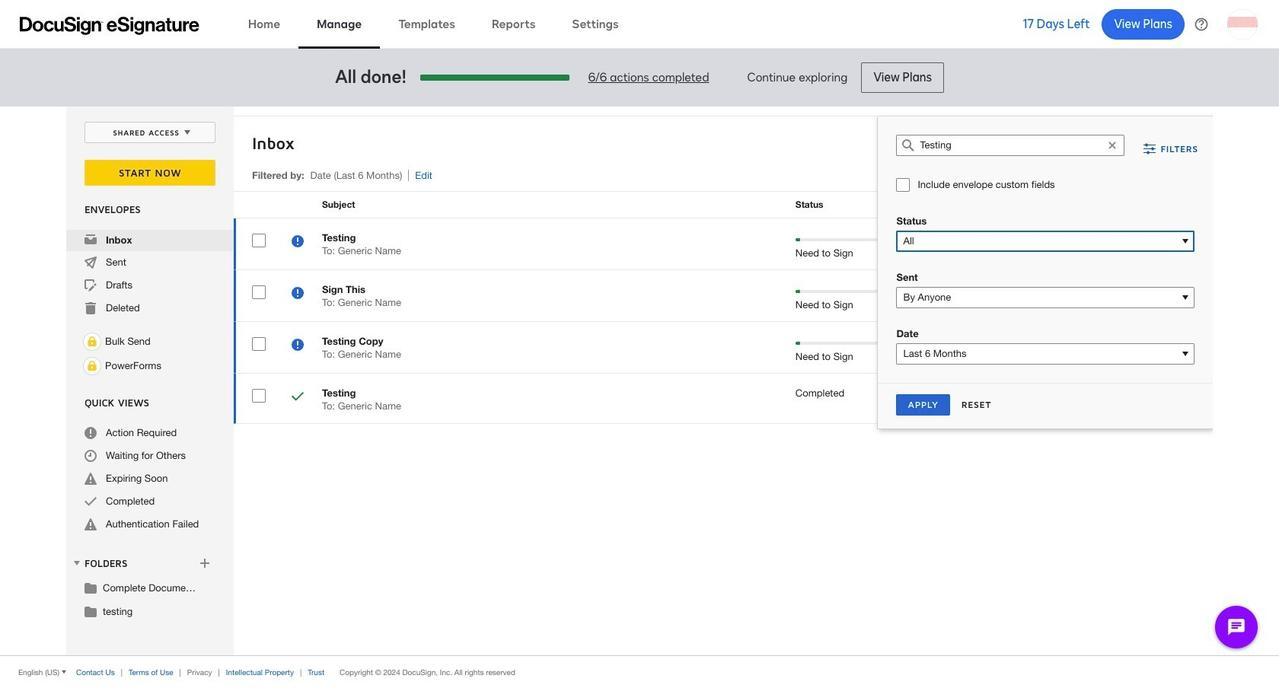 Task type: describe. For each thing, give the bounding box(es) containing it.
inbox image
[[85, 234, 97, 246]]

your uploaded profile image image
[[1228, 9, 1259, 39]]

action required image
[[85, 427, 97, 440]]

1 need to sign image from the top
[[292, 235, 304, 250]]

2 need to sign image from the top
[[292, 287, 304, 302]]

docusign esignature image
[[20, 16, 200, 35]]

1 lock image from the top
[[83, 333, 101, 351]]

alert image
[[85, 473, 97, 485]]

draft image
[[85, 280, 97, 292]]

alert image
[[85, 519, 97, 531]]



Task type: locate. For each thing, give the bounding box(es) containing it.
3 need to sign image from the top
[[292, 339, 304, 354]]

secondary navigation region
[[66, 107, 1217, 656]]

1 folder image from the top
[[85, 582, 97, 594]]

0 vertical spatial need to sign image
[[292, 235, 304, 250]]

view folders image
[[71, 558, 83, 570]]

lock image
[[83, 333, 101, 351], [83, 357, 101, 376]]

completed image
[[292, 391, 304, 405]]

2 lock image from the top
[[83, 357, 101, 376]]

Search Inbox and Folders text field
[[921, 136, 1102, 155]]

trash image
[[85, 302, 97, 315]]

1 vertical spatial lock image
[[83, 357, 101, 376]]

2 vertical spatial need to sign image
[[292, 339, 304, 354]]

need to sign image
[[292, 235, 304, 250], [292, 287, 304, 302], [292, 339, 304, 354]]

folder image
[[85, 582, 97, 594], [85, 606, 97, 618]]

1 vertical spatial folder image
[[85, 606, 97, 618]]

clock image
[[85, 450, 97, 462]]

0 vertical spatial lock image
[[83, 333, 101, 351]]

1 vertical spatial need to sign image
[[292, 287, 304, 302]]

2 folder image from the top
[[85, 606, 97, 618]]

sent image
[[85, 257, 97, 269]]

more info region
[[0, 656, 1280, 689]]

0 vertical spatial folder image
[[85, 582, 97, 594]]

completed image
[[85, 496, 97, 508]]



